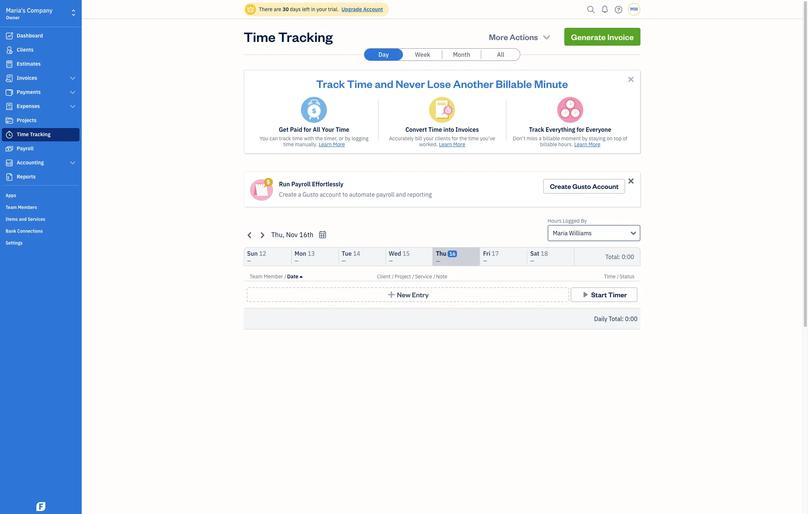 Task type: locate. For each thing, give the bounding box(es) containing it.
report image
[[5, 174, 14, 181]]

time tracking
[[244, 28, 333, 45], [17, 131, 51, 138]]

entry
[[412, 291, 429, 299]]

of
[[623, 135, 628, 142]]

1 vertical spatial all
[[313, 126, 320, 133]]

close image
[[627, 75, 636, 84], [627, 177, 636, 186]]

1 horizontal spatial your
[[424, 135, 434, 142]]

0 vertical spatial a
[[539, 135, 542, 142]]

plus image
[[387, 291, 396, 299]]

by left staying
[[583, 135, 588, 142]]

thu, nov 16th
[[271, 231, 314, 239]]

timer image
[[5, 131, 14, 139]]

1 horizontal spatial a
[[539, 135, 542, 142]]

you've
[[480, 135, 496, 142]]

paid
[[290, 126, 302, 133]]

1 horizontal spatial learn more
[[439, 141, 466, 148]]

create inside button
[[550, 182, 572, 191]]

— inside sun 12 —
[[247, 258, 251, 265]]

0 vertical spatial payroll
[[17, 145, 34, 152]]

1 by from the left
[[345, 135, 351, 142]]

days
[[290, 6, 301, 13]]

learn right hours.
[[575, 141, 588, 148]]

team member /
[[250, 274, 287, 280]]

tracking down projects link
[[30, 131, 51, 138]]

day link
[[365, 49, 403, 61]]

1 vertical spatial total
[[609, 316, 622, 323]]

are
[[274, 6, 281, 13]]

learn more down your
[[319, 141, 345, 148]]

1 learn from the left
[[319, 141, 332, 148]]

0 horizontal spatial payroll
[[17, 145, 34, 152]]

1 vertical spatial close image
[[627, 177, 636, 186]]

learn more for everyone
[[575, 141, 601, 148]]

1 vertical spatial a
[[298, 191, 301, 199]]

create gusto account button
[[544, 179, 626, 194]]

time down paid at the left top
[[292, 135, 303, 142]]

sat
[[531, 250, 540, 258]]

generate
[[571, 32, 606, 42]]

0 horizontal spatial the
[[315, 135, 323, 142]]

0:00 up status link
[[622, 253, 635, 261]]

0 vertical spatial tracking
[[278, 28, 333, 45]]

account inside button
[[593, 182, 619, 191]]

learn more for invoices
[[439, 141, 466, 148]]

1 horizontal spatial all
[[497, 51, 505, 58]]

a left the "account"
[[298, 191, 301, 199]]

payments
[[17, 89, 41, 96]]

— down fri
[[483, 258, 488, 265]]

2 learn more from the left
[[439, 141, 466, 148]]

1 vertical spatial time tracking
[[17, 131, 51, 138]]

wed
[[389, 250, 402, 258]]

3 chevron large down image from the top
[[69, 160, 76, 166]]

by inside don't miss a billable moment by staying on top of billable hours.
[[583, 135, 588, 142]]

run
[[279, 181, 290, 188]]

mon 13 —
[[295, 250, 315, 265]]

tracking inside "main" element
[[30, 131, 51, 138]]

0 horizontal spatial track
[[316, 77, 345, 91]]

total
[[606, 253, 619, 261], [609, 316, 622, 323]]

0 vertical spatial gusto
[[573, 182, 591, 191]]

thu,
[[271, 231, 285, 239]]

— for fri
[[483, 258, 488, 265]]

estimate image
[[5, 61, 14, 68]]

payroll right run
[[292, 181, 311, 188]]

for up "with"
[[304, 126, 312, 133]]

more inside dropdown button
[[489, 32, 508, 42]]

0 vertical spatial close image
[[627, 75, 636, 84]]

team left member
[[250, 274, 263, 280]]

project link
[[395, 274, 413, 280]]

1 vertical spatial create
[[279, 191, 297, 199]]

items
[[6, 217, 18, 222]]

0 horizontal spatial by
[[345, 135, 351, 142]]

— inside tue 14 —
[[342, 258, 346, 265]]

0 horizontal spatial account
[[363, 6, 383, 13]]

1 learn more from the left
[[319, 141, 345, 148]]

bank connections link
[[2, 226, 80, 237]]

2 horizontal spatial for
[[577, 126, 585, 133]]

/
[[285, 274, 287, 280], [392, 274, 394, 280], [413, 274, 415, 280], [434, 274, 436, 280], [617, 274, 619, 280]]

/ left date
[[285, 274, 287, 280]]

— down sat
[[531, 258, 535, 265]]

tracking down 'left'
[[278, 28, 333, 45]]

1 the from the left
[[315, 135, 323, 142]]

1 vertical spatial team
[[250, 274, 263, 280]]

you can track time with the timer, or by logging time manually.
[[260, 135, 369, 148]]

2 the from the left
[[460, 135, 467, 142]]

track up get paid for all your time image
[[316, 77, 345, 91]]

0 vertical spatial :
[[619, 253, 621, 261]]

all down the more actions
[[497, 51, 505, 58]]

invoices link
[[2, 72, 80, 85]]

2 horizontal spatial learn more
[[575, 141, 601, 148]]

dashboard image
[[5, 32, 14, 40]]

play image
[[582, 291, 590, 299]]

for for everyone
[[577, 126, 585, 133]]

payment image
[[5, 89, 14, 96]]

convert time into invoices
[[406, 126, 479, 133]]

for down 'into'
[[452, 135, 459, 142]]

hours
[[548, 218, 562, 225]]

and right payroll
[[396, 191, 406, 199]]

maria
[[553, 230, 568, 237]]

0 horizontal spatial and
[[19, 217, 27, 222]]

1 horizontal spatial learn
[[439, 141, 452, 148]]

project image
[[5, 117, 14, 125]]

apps
[[6, 193, 16, 199]]

1 vertical spatial payroll
[[292, 181, 311, 188]]

your right bill at the right of the page
[[424, 135, 434, 142]]

and inside 'run payroll effortlessly create a gusto account to automate payroll and reporting'
[[396, 191, 406, 199]]

a right miss
[[539, 135, 542, 142]]

settings
[[6, 241, 23, 246]]

and left never
[[375, 77, 394, 91]]

and right items
[[19, 217, 27, 222]]

connections
[[17, 229, 43, 234]]

status
[[620, 274, 635, 280]]

maria williams
[[553, 230, 592, 237]]

create
[[550, 182, 572, 191], [279, 191, 297, 199]]

— down tue
[[342, 258, 346, 265]]

payments link
[[2, 86, 80, 99]]

total right daily
[[609, 316, 622, 323]]

team inside "main" element
[[6, 205, 17, 210]]

0 horizontal spatial time tracking
[[17, 131, 51, 138]]

learn down 'into'
[[439, 141, 452, 148]]

1 horizontal spatial payroll
[[292, 181, 311, 188]]

the right the clients
[[460, 135, 467, 142]]

1 vertical spatial gusto
[[303, 191, 319, 199]]

track everything for everyone image
[[558, 97, 584, 123]]

freshbooks image
[[35, 503, 47, 512]]

mon
[[295, 250, 306, 258]]

3 learn from the left
[[575, 141, 588, 148]]

get paid for all your time image
[[301, 97, 327, 123]]

0 horizontal spatial invoices
[[17, 75, 37, 81]]

clients link
[[2, 44, 80, 57]]

1 horizontal spatial gusto
[[573, 182, 591, 191]]

0 horizontal spatial team
[[6, 205, 17, 210]]

wed 15 —
[[389, 250, 410, 265]]

0 horizontal spatial :
[[619, 253, 621, 261]]

track for track time and never lose another billable minute
[[316, 77, 345, 91]]

2 vertical spatial chevron large down image
[[69, 160, 76, 166]]

client image
[[5, 46, 14, 54]]

chevron large down image for invoices
[[69, 75, 76, 81]]

your right 'in'
[[317, 6, 327, 13]]

1 horizontal spatial by
[[583, 135, 588, 142]]

maria's company owner
[[6, 7, 53, 20]]

time inside "main" element
[[17, 131, 29, 138]]

trial.
[[328, 6, 339, 13]]

sat 18 —
[[531, 250, 548, 265]]

1 horizontal spatial invoices
[[456, 126, 479, 133]]

invoices inside "main" element
[[17, 75, 37, 81]]

invoices up the payments
[[17, 75, 37, 81]]

— down "thu"
[[436, 258, 440, 265]]

1 vertical spatial chevron large down image
[[69, 90, 76, 96]]

track for track everything for everyone
[[529, 126, 545, 133]]

team down apps
[[6, 205, 17, 210]]

— down wed
[[389, 258, 393, 265]]

time tracking down 30
[[244, 28, 333, 45]]

0 vertical spatial chevron large down image
[[69, 75, 76, 81]]

3 learn more from the left
[[575, 141, 601, 148]]

0 horizontal spatial your
[[317, 6, 327, 13]]

: up time / status
[[619, 253, 621, 261]]

1 horizontal spatial for
[[452, 135, 459, 142]]

0 horizontal spatial a
[[298, 191, 301, 199]]

: right daily
[[622, 316, 624, 323]]

chevron large down image for accounting
[[69, 160, 76, 166]]

learn more down 'into'
[[439, 141, 466, 148]]

time tracking down projects link
[[17, 131, 51, 138]]

— inside fri 17 —
[[483, 258, 488, 265]]

0 horizontal spatial gusto
[[303, 191, 319, 199]]

gusto up by
[[573, 182, 591, 191]]

settings link
[[2, 238, 80, 249]]

more down your
[[333, 141, 345, 148]]

dashboard
[[17, 32, 43, 39]]

/ right client
[[392, 274, 394, 280]]

learn for invoices
[[439, 141, 452, 148]]

gusto
[[573, 182, 591, 191], [303, 191, 319, 199]]

there are 30 days left in your trial. upgrade account
[[259, 6, 383, 13]]

— down sun
[[247, 258, 251, 265]]

track up miss
[[529, 126, 545, 133]]

1 / from the left
[[285, 274, 287, 280]]

learn down your
[[319, 141, 332, 148]]

1 horizontal spatial track
[[529, 126, 545, 133]]

— inside thu 16 —
[[436, 258, 440, 265]]

— inside the wed 15 —
[[389, 258, 393, 265]]

and inside "main" element
[[19, 217, 27, 222]]

chevron large down image
[[69, 75, 76, 81], [69, 90, 76, 96], [69, 160, 76, 166]]

more up all link
[[489, 32, 508, 42]]

create up hours
[[550, 182, 572, 191]]

1 vertical spatial account
[[593, 182, 619, 191]]

0:00
[[622, 253, 635, 261], [626, 316, 638, 323]]

maria's
[[6, 7, 26, 14]]

— for thu
[[436, 258, 440, 265]]

time left you've
[[469, 135, 479, 142]]

maria williams button
[[548, 225, 641, 242]]

time
[[292, 135, 303, 142], [469, 135, 479, 142], [283, 141, 294, 148]]

0 horizontal spatial learn more
[[319, 141, 345, 148]]

1 chevron large down image from the top
[[69, 75, 76, 81]]

1 vertical spatial invoices
[[456, 126, 479, 133]]

start timer button
[[571, 288, 638, 303]]

2 / from the left
[[392, 274, 394, 280]]

1 vertical spatial :
[[622, 316, 624, 323]]

— inside sat 18 —
[[531, 258, 535, 265]]

convert
[[406, 126, 427, 133]]

more right the clients
[[454, 141, 466, 148]]

0 horizontal spatial create
[[279, 191, 297, 199]]

1 horizontal spatial team
[[250, 274, 263, 280]]

everything
[[546, 126, 576, 133]]

1 horizontal spatial the
[[460, 135, 467, 142]]

more down 'everyone'
[[589, 141, 601, 148]]

0 vertical spatial track
[[316, 77, 345, 91]]

client
[[377, 274, 391, 280]]

the
[[315, 135, 323, 142], [460, 135, 467, 142]]

next day image
[[258, 231, 267, 240]]

minute
[[535, 77, 569, 91]]

0 horizontal spatial tracking
[[30, 131, 51, 138]]

1 horizontal spatial create
[[550, 182, 572, 191]]

the inside accurately bill your clients for the time you've worked.
[[460, 135, 467, 142]]

logged
[[563, 218, 580, 225]]

the right "with"
[[315, 135, 323, 142]]

2 by from the left
[[583, 135, 588, 142]]

invoices right 'into'
[[456, 126, 479, 133]]

/ left 'note' link
[[434, 274, 436, 280]]

hours.
[[559, 141, 573, 148]]

— for sat
[[531, 258, 535, 265]]

for up moment
[[577, 126, 585, 133]]

track time and never lose another billable minute
[[316, 77, 569, 91]]

2 vertical spatial and
[[19, 217, 27, 222]]

the for all
[[315, 135, 323, 142]]

2 horizontal spatial and
[[396, 191, 406, 199]]

2 chevron large down image from the top
[[69, 90, 76, 96]]

search image
[[586, 4, 597, 15]]

time / status
[[604, 274, 635, 280]]

1 close image from the top
[[627, 75, 636, 84]]

crown image
[[247, 5, 255, 13]]

choose a date image
[[319, 231, 327, 239]]

left
[[302, 6, 310, 13]]

0 horizontal spatial learn
[[319, 141, 332, 148]]

chevron large down image inside invoices link
[[69, 75, 76, 81]]

payroll up 'accounting'
[[17, 145, 34, 152]]

0 vertical spatial create
[[550, 182, 572, 191]]

the inside you can track time with the timer, or by logging time manually.
[[315, 135, 323, 142]]

create down run
[[279, 191, 297, 199]]

1 vertical spatial and
[[396, 191, 406, 199]]

the for invoices
[[460, 135, 467, 142]]

learn more down 'everyone'
[[575, 141, 601, 148]]

— inside mon 13 —
[[295, 258, 299, 265]]

total up time link
[[606, 253, 619, 261]]

accounting
[[17, 160, 44, 166]]

0 horizontal spatial all
[[313, 126, 320, 133]]

create inside 'run payroll effortlessly create a gusto account to automate payroll and reporting'
[[279, 191, 297, 199]]

1 vertical spatial track
[[529, 126, 545, 133]]

all left your
[[313, 126, 320, 133]]

invoice image
[[5, 75, 14, 82]]

by
[[345, 135, 351, 142], [583, 135, 588, 142]]

in
[[311, 6, 316, 13]]

invoices
[[17, 75, 37, 81], [456, 126, 479, 133]]

hours logged by
[[548, 218, 587, 225]]

0 horizontal spatial for
[[304, 126, 312, 133]]

0 vertical spatial and
[[375, 77, 394, 91]]

2 learn from the left
[[439, 141, 452, 148]]

reporting
[[408, 191, 432, 199]]

2 horizontal spatial learn
[[575, 141, 588, 148]]

note link
[[436, 274, 448, 280]]

bank connections
[[6, 229, 43, 234]]

1 vertical spatial your
[[424, 135, 434, 142]]

month
[[453, 51, 471, 58]]

payroll inside "main" element
[[17, 145, 34, 152]]

gusto left the "account"
[[303, 191, 319, 199]]

date link
[[287, 274, 303, 280]]

money image
[[5, 145, 14, 153]]

more for convert time into invoices
[[454, 141, 466, 148]]

don't
[[513, 135, 526, 142]]

learn more for all
[[319, 141, 345, 148]]

miss
[[527, 135, 538, 142]]

estimates link
[[2, 58, 80, 71]]

/ left status link
[[617, 274, 619, 280]]

by right or
[[345, 135, 351, 142]]

more for track everything for everyone
[[589, 141, 601, 148]]

1 horizontal spatial account
[[593, 182, 619, 191]]

more actions
[[489, 32, 538, 42]]

0 vertical spatial invoices
[[17, 75, 37, 81]]

learn more
[[319, 141, 345, 148], [439, 141, 466, 148], [575, 141, 601, 148]]

0 vertical spatial team
[[6, 205, 17, 210]]

1 horizontal spatial time tracking
[[244, 28, 333, 45]]

/ left the service
[[413, 274, 415, 280]]

1 vertical spatial tracking
[[30, 131, 51, 138]]

0 vertical spatial all
[[497, 51, 505, 58]]

chevron large down image inside payments link
[[69, 90, 76, 96]]

0:00 down timer
[[626, 316, 638, 323]]

— down mon
[[295, 258, 299, 265]]



Task type: vqa. For each thing, say whether or not it's contained in the screenshot.
— in Wed 15 —
yes



Task type: describe. For each thing, give the bounding box(es) containing it.
payroll inside 'run payroll effortlessly create a gusto account to automate payroll and reporting'
[[292, 181, 311, 188]]

start timer
[[592, 291, 627, 299]]

williams
[[569, 230, 592, 237]]

caretup image
[[300, 274, 303, 280]]

projects link
[[2, 114, 80, 128]]

generate invoice button
[[565, 28, 641, 46]]

new entry button
[[247, 288, 570, 303]]

account
[[320, 191, 341, 199]]

worked.
[[419, 141, 438, 148]]

expenses
[[17, 103, 40, 110]]

payroll link
[[2, 142, 80, 156]]

0 vertical spatial time tracking
[[244, 28, 333, 45]]

16
[[450, 251, 456, 258]]

timer
[[609, 291, 627, 299]]

client / project / service / note
[[377, 274, 448, 280]]

3 / from the left
[[413, 274, 415, 280]]

time down the get
[[283, 141, 294, 148]]

learn for everyone
[[575, 141, 588, 148]]

time tracking inside "main" element
[[17, 131, 51, 138]]

top
[[614, 135, 622, 142]]

gusto inside 'run payroll effortlessly create a gusto account to automate payroll and reporting'
[[303, 191, 319, 199]]

expenses link
[[2, 100, 80, 113]]

13
[[308, 250, 315, 258]]

fri
[[483, 250, 491, 258]]

generate invoice
[[571, 32, 634, 42]]

main element
[[0, 0, 100, 515]]

1 horizontal spatial and
[[375, 77, 394, 91]]

— for sun
[[247, 258, 251, 265]]

day
[[379, 51, 389, 58]]

1 horizontal spatial tracking
[[278, 28, 333, 45]]

automate
[[349, 191, 375, 199]]

learn for all
[[319, 141, 332, 148]]

1 horizontal spatial :
[[622, 316, 624, 323]]

moment
[[562, 135, 581, 142]]

member
[[264, 274, 283, 280]]

track everything for everyone
[[529, 126, 612, 133]]

1 vertical spatial 0:00
[[626, 316, 638, 323]]

effortlessly
[[312, 181, 344, 188]]

0 vertical spatial 0:00
[[622, 253, 635, 261]]

apps link
[[2, 190, 80, 201]]

team for team member /
[[250, 274, 263, 280]]

note
[[436, 274, 448, 280]]

bank
[[6, 229, 16, 234]]

30
[[283, 6, 289, 13]]

clients
[[17, 46, 34, 53]]

chevrondown image
[[542, 32, 552, 42]]

another
[[453, 77, 494, 91]]

a inside 'run payroll effortlessly create a gusto account to automate payroll and reporting'
[[298, 191, 301, 199]]

go to help image
[[613, 4, 625, 15]]

projects
[[17, 117, 37, 124]]

chevron large down image
[[69, 104, 76, 110]]

thu
[[436, 250, 447, 258]]

chevron large down image for payments
[[69, 90, 76, 96]]

chart image
[[5, 160, 14, 167]]

upgrade account link
[[340, 6, 383, 13]]

5 / from the left
[[617, 274, 619, 280]]

or
[[339, 135, 344, 142]]

accurately
[[389, 135, 414, 142]]

get paid for all your time
[[279, 126, 350, 133]]

reports link
[[2, 171, 80, 184]]

more actions button
[[483, 28, 559, 46]]

team members link
[[2, 202, 80, 213]]

to
[[343, 191, 348, 199]]

invoice
[[608, 32, 634, 42]]

— for tue
[[342, 258, 346, 265]]

tue
[[342, 250, 352, 258]]

run payroll effortlessly create a gusto account to automate payroll and reporting
[[279, 181, 432, 199]]

project
[[395, 274, 411, 280]]

convert time into invoices image
[[429, 97, 455, 123]]

members
[[18, 205, 37, 210]]

more for get paid for all your time
[[333, 141, 345, 148]]

15
[[403, 250, 410, 258]]

— for mon
[[295, 258, 299, 265]]

a inside don't miss a billable moment by staying on top of billable hours.
[[539, 135, 542, 142]]

total : 0:00
[[606, 253, 635, 261]]

0 vertical spatial total
[[606, 253, 619, 261]]

all link
[[482, 49, 520, 61]]

billable down everything
[[543, 135, 560, 142]]

upgrade
[[342, 6, 362, 13]]

your inside accurately bill your clients for the time you've worked.
[[424, 135, 434, 142]]

16th
[[300, 231, 314, 239]]

0 vertical spatial account
[[363, 6, 383, 13]]

12
[[259, 250, 266, 258]]

you
[[260, 135, 269, 142]]

0 vertical spatial your
[[317, 6, 327, 13]]

manually.
[[295, 141, 318, 148]]

accounting link
[[2, 157, 80, 170]]

there
[[259, 6, 273, 13]]

for inside accurately bill your clients for the time you've worked.
[[452, 135, 459, 142]]

billable left hours.
[[540, 141, 558, 148]]

logging
[[352, 135, 369, 142]]

tue 14 —
[[342, 250, 360, 265]]

time inside accurately bill your clients for the time you've worked.
[[469, 135, 479, 142]]

by inside you can track time with the timer, or by logging time manually.
[[345, 135, 351, 142]]

accurately bill your clients for the time you've worked.
[[389, 135, 496, 148]]

expense image
[[5, 103, 14, 110]]

daily
[[595, 316, 608, 323]]

your
[[322, 126, 334, 133]]

create gusto account
[[550, 182, 619, 191]]

notifications image
[[599, 2, 611, 17]]

2 close image from the top
[[627, 177, 636, 186]]

company
[[27, 7, 53, 14]]

reports
[[17, 174, 36, 180]]

get
[[279, 126, 289, 133]]

new
[[397, 291, 411, 299]]

4 / from the left
[[434, 274, 436, 280]]

owner
[[6, 15, 20, 20]]

for for all
[[304, 126, 312, 133]]

sun
[[247, 250, 258, 258]]

time link
[[604, 274, 617, 280]]

actions
[[510, 32, 538, 42]]

can
[[270, 135, 278, 142]]

previous day image
[[246, 231, 254, 240]]

items and services
[[6, 217, 45, 222]]

team for team members
[[6, 205, 17, 210]]

— for wed
[[389, 258, 393, 265]]

bill
[[415, 135, 422, 142]]

on
[[607, 135, 613, 142]]

gusto inside button
[[573, 182, 591, 191]]

billable
[[496, 77, 532, 91]]

timer,
[[324, 135, 338, 142]]



